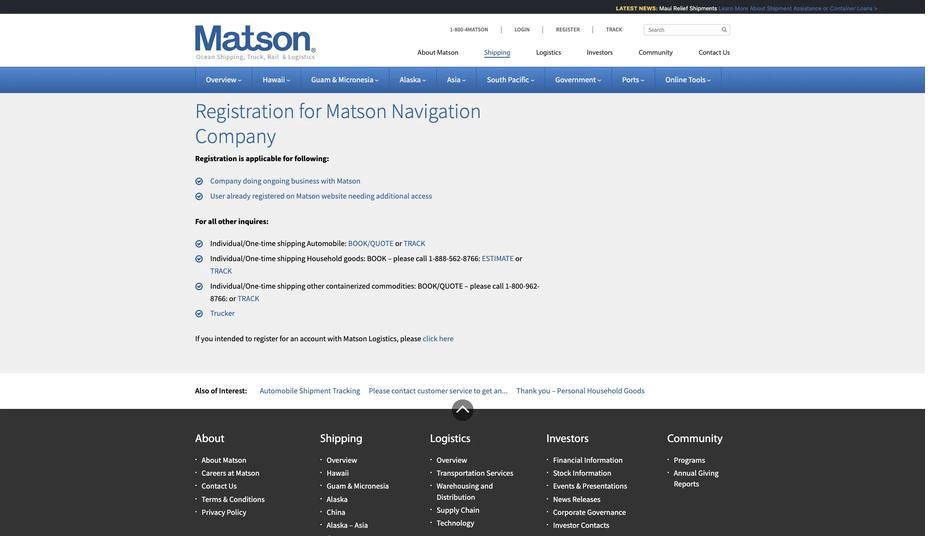Task type: describe. For each thing, give the bounding box(es) containing it.
all
[[208, 216, 217, 226]]

privacy policy link
[[202, 508, 246, 518]]

track inside individual/one-time shipping household goods: book – please call 1-888-562-8766: estimate or track
[[210, 266, 232, 276]]

– inside individual/one-time shipping household goods: book – please call 1-888-562-8766: estimate or track
[[388, 254, 392, 264]]

website
[[322, 191, 347, 201]]

reports
[[674, 480, 700, 490]]

releases
[[573, 495, 601, 505]]

register
[[254, 334, 278, 344]]

hawaii link for guam & micronesia 'link' corresponding to asia 'link'
[[263, 75, 290, 85]]

1 horizontal spatial 1-
[[450, 26, 455, 33]]

for inside registration for matson navigation company
[[299, 98, 322, 124]]

1 vertical spatial contact us link
[[202, 482, 237, 492]]

1-800-4matson link
[[450, 26, 502, 33]]

individual/one- for individual/one-time shipping automobile:
[[210, 239, 261, 249]]

1 horizontal spatial to
[[474, 386, 481, 396]]

& inside the about matson careers at matson contact us terms & conditions privacy policy
[[223, 495, 228, 505]]

if
[[195, 334, 200, 344]]

962-
[[526, 281, 540, 291]]

1 horizontal spatial shipment
[[764, 5, 788, 12]]

account
[[300, 334, 326, 344]]

investor contacts link
[[554, 521, 610, 531]]

1 vertical spatial logistics
[[431, 434, 471, 446]]

& inside overview hawaii guam & micronesia alaska china alaska – asia
[[348, 482, 353, 492]]

estimate
[[482, 254, 514, 264]]

top menu navigation
[[418, 45, 731, 63]]

2 vertical spatial for
[[280, 334, 289, 344]]

at
[[228, 469, 234, 479]]

call inside individual/one-time shipping other containerized commodities: book/quote – please call 1-800-962- 8766: or
[[493, 281, 504, 291]]

other inside individual/one-time shipping other containerized commodities: book/quote – please call 1-800-962- 8766: or
[[307, 281, 325, 291]]

individual/one- inside individual/one-time shipping other containerized commodities: book/quote – please call 1-800-962- 8766: or
[[210, 281, 261, 291]]

please inside individual/one-time shipping other containerized commodities: book/quote – please call 1-800-962- 8766: or
[[470, 281, 491, 291]]

company inside registration for matson navigation company
[[195, 123, 276, 149]]

contact inside top menu navigation
[[699, 50, 722, 57]]

or inside individual/one-time shipping other containerized commodities: book/quote – please call 1-800-962- 8766: or
[[229, 294, 236, 304]]

shipping for household
[[277, 254, 306, 264]]

register link
[[543, 26, 593, 33]]

china
[[327, 508, 346, 518]]

book/quote link
[[348, 239, 394, 249]]

guam & micronesia link for asia 'link'
[[311, 75, 379, 85]]

if you intended to register for an account with matson logistics, please click here
[[195, 334, 454, 344]]

1- inside individual/one-time shipping other containerized commodities: book/quote – please call 1-800-962- 8766: or
[[506, 281, 512, 291]]

1 vertical spatial shipping
[[320, 434, 363, 446]]

contacts
[[581, 521, 610, 531]]

containerized
[[326, 281, 370, 291]]

estimate link
[[482, 254, 514, 264]]

track
[[607, 26, 623, 33]]

programs link
[[674, 456, 706, 466]]

1-800-4matson
[[450, 26, 489, 33]]

2 vertical spatial track link
[[238, 294, 259, 304]]

track link
[[593, 26, 623, 33]]

chain
[[461, 506, 480, 516]]

careers at matson link
[[202, 469, 260, 479]]

about matson link for the shipping link
[[418, 45, 472, 63]]

footer containing about
[[0, 400, 926, 537]]

0 horizontal spatial 800-
[[455, 26, 465, 33]]

1 vertical spatial with
[[328, 334, 342, 344]]

supply chain link
[[437, 506, 480, 516]]

& inside "financial information stock information events & presentations news releases corporate governance investor contacts"
[[577, 482, 581, 492]]

0 vertical spatial other
[[218, 216, 237, 226]]

matson up 'needing'
[[337, 176, 361, 186]]

micronesia inside overview hawaii guam & micronesia alaska china alaska – asia
[[354, 482, 389, 492]]

south pacific link
[[487, 75, 535, 85]]

for
[[195, 216, 207, 226]]

stock
[[554, 469, 572, 479]]

888-
[[435, 254, 449, 264]]

on
[[286, 191, 295, 201]]

policy
[[227, 508, 246, 518]]

warehousing
[[437, 482, 479, 492]]

0 vertical spatial guam
[[311, 75, 331, 85]]

service
[[450, 386, 473, 396]]

please contact customer service to get an... link
[[369, 386, 508, 396]]

1 horizontal spatial household
[[588, 386, 623, 396]]

matson up at
[[223, 456, 247, 466]]

time for automobile:
[[261, 239, 276, 249]]

personal
[[558, 386, 586, 396]]

news
[[554, 495, 571, 505]]

– inside individual/one-time shipping other containerized commodities: book/quote – please call 1-800-962- 8766: or
[[465, 281, 469, 291]]

automobile shipment tracking link
[[260, 386, 360, 396]]

alaska – asia link
[[327, 521, 368, 531]]

learn more about shipment assistance or container loans > link
[[715, 5, 874, 12]]

1 vertical spatial investors
[[547, 434, 589, 446]]

2 horizontal spatial track
[[404, 239, 426, 249]]

0 vertical spatial micronesia
[[339, 75, 374, 85]]

financial
[[554, 456, 583, 466]]

overview link for logistics
[[437, 456, 468, 466]]

shipping for other
[[277, 281, 306, 291]]

latest news: maui relief shipments learn more about shipment assistance or container loans >
[[612, 5, 874, 12]]

registration for matson navigation company
[[195, 98, 482, 149]]

container
[[827, 5, 852, 12]]

logistics link
[[524, 45, 575, 63]]

more
[[731, 5, 745, 12]]

0 vertical spatial with
[[321, 176, 336, 186]]

overview for overview transportation services warehousing and distribution supply chain technology
[[437, 456, 468, 466]]

guam & micronesia link for china link
[[327, 482, 389, 492]]

is
[[239, 154, 244, 164]]

hawaii inside overview hawaii guam & micronesia alaska china alaska – asia
[[327, 469, 349, 479]]

navigation
[[391, 98, 482, 124]]

and
[[481, 482, 493, 492]]

please
[[369, 386, 390, 396]]

search image
[[722, 27, 728, 32]]

government link
[[556, 75, 602, 85]]

corporate
[[554, 508, 586, 518]]

2 vertical spatial alaska
[[327, 521, 348, 531]]

here
[[440, 334, 454, 344]]

shipping for automobile:
[[277, 239, 306, 249]]

access
[[411, 191, 432, 201]]

– inside overview hawaii guam & micronesia alaska china alaska – asia
[[350, 521, 353, 531]]

privacy
[[202, 508, 225, 518]]

already
[[227, 191, 251, 201]]

distribution
[[437, 493, 476, 503]]

warehousing and distribution link
[[437, 482, 493, 503]]

goods
[[624, 386, 645, 396]]

intended
[[215, 334, 244, 344]]

transportation
[[437, 469, 485, 479]]

0 horizontal spatial hawaii
[[263, 75, 285, 85]]

automobile
[[260, 386, 298, 396]]

1 vertical spatial company
[[210, 176, 242, 186]]

contact us
[[699, 50, 731, 57]]

about matson link for careers at matson link
[[202, 456, 247, 466]]

call inside individual/one-time shipping household goods: book – please call 1-888-562-8766: estimate or track
[[416, 254, 428, 264]]

tracking
[[333, 386, 360, 396]]

1- inside individual/one-time shipping household goods: book – please call 1-888-562-8766: estimate or track
[[429, 254, 435, 264]]

1 vertical spatial alaska
[[327, 495, 348, 505]]

contact
[[392, 386, 416, 396]]

or inside individual/one-time shipping household goods: book – please call 1-888-562-8766: estimate or track
[[516, 254, 523, 264]]

relief
[[670, 5, 684, 12]]

an
[[290, 334, 299, 344]]

1 horizontal spatial contact us link
[[686, 45, 731, 63]]

ongoing
[[263, 176, 290, 186]]

assistance
[[790, 5, 818, 12]]

562-
[[449, 254, 463, 264]]

individual/one- for individual/one-time shipping household goods: book – please call 1-888-562-8766:
[[210, 254, 261, 264]]



Task type: vqa. For each thing, say whether or not it's contained in the screenshot.
Overview link corresponding to Logistics
yes



Task type: locate. For each thing, give the bounding box(es) containing it.
asia link
[[448, 75, 466, 85]]

0 vertical spatial alaska
[[400, 75, 421, 85]]

shipment left tracking
[[299, 386, 331, 396]]

about for about
[[195, 434, 225, 446]]

contact up tools
[[699, 50, 722, 57]]

contact us link down careers
[[202, 482, 237, 492]]

services
[[487, 469, 514, 479]]

household down automobile:
[[307, 254, 342, 264]]

with up website
[[321, 176, 336, 186]]

0 horizontal spatial book/quote
[[348, 239, 394, 249]]

0 vertical spatial asia
[[448, 75, 461, 85]]

0 vertical spatial 8766:
[[463, 254, 481, 264]]

3 individual/one- from the top
[[210, 281, 261, 291]]

south pacific
[[487, 75, 530, 85]]

matson left logistics,
[[344, 334, 367, 344]]

0 vertical spatial shipping
[[485, 50, 511, 57]]

thank
[[517, 386, 537, 396]]

0 vertical spatial shipment
[[764, 5, 788, 12]]

matson inside top menu navigation
[[437, 50, 459, 57]]

to left get
[[474, 386, 481, 396]]

2 time from the top
[[261, 254, 276, 264]]

1- left '562-'
[[429, 254, 435, 264]]

loans
[[854, 5, 869, 12]]

1 vertical spatial community
[[668, 434, 723, 446]]

0 horizontal spatial contact us link
[[202, 482, 237, 492]]

1 vertical spatial for
[[283, 154, 293, 164]]

time inside individual/one-time shipping other containerized commodities: book/quote – please call 1-800-962- 8766: or
[[261, 281, 276, 291]]

individual/one-time shipping household goods: book – please call 1-888-562-8766: estimate or track
[[210, 254, 523, 276]]

1 vertical spatial contact
[[202, 482, 227, 492]]

logistics,
[[369, 334, 399, 344]]

0 vertical spatial individual/one-
[[210, 239, 261, 249]]

or right book/quote link
[[395, 239, 402, 249]]

None search field
[[644, 24, 731, 35]]

registration is applicable for following:
[[195, 154, 329, 164]]

1 horizontal spatial 800-
[[512, 281, 526, 291]]

0 horizontal spatial shipment
[[299, 386, 331, 396]]

us inside top menu navigation
[[723, 50, 731, 57]]

2 horizontal spatial track link
[[404, 239, 426, 249]]

individual/one-time shipping other containerized commodities: book/quote – please call 1-800-962- 8766: or
[[210, 281, 540, 304]]

user already registered on matson website needing additional access link
[[210, 191, 432, 201]]

0 horizontal spatial 1-
[[429, 254, 435, 264]]

about inside the about matson careers at matson contact us terms & conditions privacy policy
[[202, 456, 221, 466]]

800- down estimate
[[512, 281, 526, 291]]

0 vertical spatial 1-
[[450, 26, 455, 33]]

0 horizontal spatial household
[[307, 254, 342, 264]]

company up "user" on the left top of the page
[[210, 176, 242, 186]]

4matson
[[465, 26, 489, 33]]

1 vertical spatial track link
[[210, 266, 232, 276]]

hawaii link for china link guam & micronesia 'link'
[[327, 469, 349, 479]]

0 horizontal spatial 8766:
[[210, 294, 228, 304]]

8766: inside individual/one-time shipping household goods: book – please call 1-888-562-8766: estimate or track
[[463, 254, 481, 264]]

investors link
[[575, 45, 626, 63]]

0 vertical spatial 800-
[[455, 26, 465, 33]]

Search search field
[[644, 24, 731, 35]]

login link
[[502, 26, 543, 33]]

2 shipping from the top
[[277, 254, 306, 264]]

1 vertical spatial individual/one-
[[210, 254, 261, 264]]

1 vertical spatial about matson link
[[202, 456, 247, 466]]

please down estimate link
[[470, 281, 491, 291]]

book/quote down 888-
[[418, 281, 463, 291]]

hawaii up china
[[327, 469, 349, 479]]

0 horizontal spatial us
[[229, 482, 237, 492]]

1 vertical spatial track
[[210, 266, 232, 276]]

call
[[416, 254, 428, 264], [493, 281, 504, 291]]

click
[[423, 334, 438, 344]]

annual giving reports link
[[674, 469, 719, 490]]

about for about matson
[[418, 50, 436, 57]]

financial information link
[[554, 456, 623, 466]]

stock information link
[[554, 469, 612, 479]]

information up stock information link
[[585, 456, 623, 466]]

also of interest:
[[195, 386, 247, 396]]

matson down business
[[296, 191, 320, 201]]

household inside individual/one-time shipping household goods: book – please call 1-888-562-8766: estimate or track
[[307, 254, 342, 264]]

1 horizontal spatial overview link
[[327, 456, 357, 466]]

0 vertical spatial book/quote
[[348, 239, 394, 249]]

you right if
[[201, 334, 213, 344]]

shipping link
[[472, 45, 524, 63]]

company up is
[[195, 123, 276, 149]]

–
[[388, 254, 392, 264], [465, 281, 469, 291], [552, 386, 556, 396], [350, 521, 353, 531]]

1 vertical spatial time
[[261, 254, 276, 264]]

8766: left estimate link
[[463, 254, 481, 264]]

0 horizontal spatial logistics
[[431, 434, 471, 446]]

0 horizontal spatial other
[[218, 216, 237, 226]]

0 vertical spatial community
[[639, 50, 673, 57]]

conditions
[[230, 495, 265, 505]]

alaska link up china link
[[327, 495, 348, 505]]

matson up asia 'link'
[[437, 50, 459, 57]]

1 horizontal spatial book/quote
[[418, 281, 463, 291]]

2 vertical spatial time
[[261, 281, 276, 291]]

about matson link up asia 'link'
[[418, 45, 472, 63]]

0 vertical spatial for
[[299, 98, 322, 124]]

call down estimate link
[[493, 281, 504, 291]]

shipping inside individual/one-time shipping other containerized commodities: book/quote – please call 1-800-962- 8766: or
[[277, 281, 306, 291]]

1 horizontal spatial shipping
[[485, 50, 511, 57]]

technology
[[437, 519, 475, 529]]

trucker link
[[210, 309, 235, 319]]

logistics
[[537, 50, 562, 57], [431, 434, 471, 446]]

overview inside overview transportation services warehousing and distribution supply chain technology
[[437, 456, 468, 466]]

registered
[[252, 191, 285, 201]]

us up terms & conditions link
[[229, 482, 237, 492]]

1 horizontal spatial asia
[[448, 75, 461, 85]]

about for about matson careers at matson contact us terms & conditions privacy policy
[[202, 456, 221, 466]]

0 vertical spatial hawaii link
[[263, 75, 290, 85]]

shipment left assistance
[[764, 5, 788, 12]]

careers
[[202, 469, 226, 479]]

track link for individual/one-time shipping household goods: book – please call 1-888-562-8766: estimate or track
[[210, 266, 232, 276]]

overview for overview hawaii guam & micronesia alaska china alaska – asia
[[327, 456, 357, 466]]

2 vertical spatial 1-
[[506, 281, 512, 291]]

1 shipping from the top
[[277, 239, 306, 249]]

1 horizontal spatial 8766:
[[463, 254, 481, 264]]

2 horizontal spatial 1-
[[506, 281, 512, 291]]

time for other
[[261, 281, 276, 291]]

you for if
[[201, 334, 213, 344]]

0 vertical spatial logistics
[[537, 50, 562, 57]]

1 vertical spatial us
[[229, 482, 237, 492]]

8766: inside individual/one-time shipping other containerized commodities: book/quote – please call 1-800-962- 8766: or
[[210, 294, 228, 304]]

logistics down backtop image
[[431, 434, 471, 446]]

0 vertical spatial call
[[416, 254, 428, 264]]

community up programs link
[[668, 434, 723, 446]]

registration for registration for matson navigation company
[[195, 98, 295, 124]]

please left click
[[401, 334, 422, 344]]

hawaii link down blue matson logo with ocean, shipping, truck, rail and logistics written beneath it.
[[263, 75, 290, 85]]

logistics inside 'link'
[[537, 50, 562, 57]]

individual/one- inside individual/one-time shipping household goods: book – please call 1-888-562-8766: estimate or track
[[210, 254, 261, 264]]

1- left 4matson on the top right of page
[[450, 26, 455, 33]]

other right all
[[218, 216, 237, 226]]

community up online
[[639, 50, 673, 57]]

1 horizontal spatial overview
[[327, 456, 357, 466]]

3 time from the top
[[261, 281, 276, 291]]

shipping
[[485, 50, 511, 57], [320, 434, 363, 446]]

alaska down about matson
[[400, 75, 421, 85]]

user already registered on matson website needing additional access
[[210, 191, 432, 201]]

800- up about matson
[[455, 26, 465, 33]]

asia inside overview hawaii guam & micronesia alaska china alaska – asia
[[355, 521, 368, 531]]

events & presentations link
[[554, 482, 628, 492]]

book
[[367, 254, 387, 264]]

backtop image
[[452, 400, 474, 422]]

0 vertical spatial household
[[307, 254, 342, 264]]

hawaii link
[[263, 75, 290, 85], [327, 469, 349, 479]]

household left goods
[[588, 386, 623, 396]]

transportation services link
[[437, 469, 514, 479]]

shipping
[[277, 239, 306, 249], [277, 254, 306, 264], [277, 281, 306, 291]]

blue matson logo with ocean, shipping, truck, rail and logistics written beneath it. image
[[195, 25, 316, 61]]

south
[[487, 75, 507, 85]]

0 vertical spatial shipping
[[277, 239, 306, 249]]

to left the register
[[246, 334, 252, 344]]

interest:
[[219, 386, 247, 396]]

events
[[554, 482, 575, 492]]

community
[[639, 50, 673, 57], [668, 434, 723, 446]]

matson right at
[[236, 469, 260, 479]]

programs annual giving reports
[[674, 456, 719, 490]]

overview transportation services warehousing and distribution supply chain technology
[[437, 456, 514, 529]]

0 vertical spatial to
[[246, 334, 252, 344]]

or up trucker
[[229, 294, 236, 304]]

2 individual/one- from the top
[[210, 254, 261, 264]]

1 vertical spatial registration
[[195, 154, 237, 164]]

contact us link up tools
[[686, 45, 731, 63]]

automobile:
[[307, 239, 347, 249]]

online
[[666, 75, 687, 85]]

0 horizontal spatial overview link
[[206, 75, 242, 85]]

individual/one-
[[210, 239, 261, 249], [210, 254, 261, 264], [210, 281, 261, 291]]

0 horizontal spatial you
[[201, 334, 213, 344]]

0 vertical spatial track
[[404, 239, 426, 249]]

thank you – personal household goods link
[[517, 386, 645, 396]]

2 registration from the top
[[195, 154, 237, 164]]

inquires:
[[238, 216, 269, 226]]

shipping inside top menu navigation
[[485, 50, 511, 57]]

1 individual/one- from the top
[[210, 239, 261, 249]]

please right book
[[394, 254, 415, 264]]

other left containerized
[[307, 281, 325, 291]]

or left container
[[820, 5, 825, 12]]

0 vertical spatial information
[[585, 456, 623, 466]]

1 vertical spatial alaska link
[[327, 495, 348, 505]]

investors inside top menu navigation
[[587, 50, 613, 57]]

1 vertical spatial please
[[470, 281, 491, 291]]

about matson link up careers at matson link
[[202, 456, 247, 466]]

0 horizontal spatial hawaii link
[[263, 75, 290, 85]]

0 vertical spatial investors
[[587, 50, 613, 57]]

or right estimate
[[516, 254, 523, 264]]

company doing ongoing business with matson link
[[210, 176, 361, 186]]

0 horizontal spatial asia
[[355, 521, 368, 531]]

information up events & presentations link
[[573, 469, 612, 479]]

0 vertical spatial about matson link
[[418, 45, 472, 63]]

contact inside the about matson careers at matson contact us terms & conditions privacy policy
[[202, 482, 227, 492]]

1 horizontal spatial alaska link
[[400, 75, 426, 85]]

commodities:
[[372, 281, 416, 291]]

community inside top menu navigation
[[639, 50, 673, 57]]

1- left 962-
[[506, 281, 512, 291]]

0 vertical spatial us
[[723, 50, 731, 57]]

1 horizontal spatial track
[[238, 294, 259, 304]]

1 vertical spatial other
[[307, 281, 325, 291]]

1 vertical spatial hawaii link
[[327, 469, 349, 479]]

8766: up trucker
[[210, 294, 228, 304]]

please contact customer service to get an...
[[369, 386, 508, 396]]

investors down track link
[[587, 50, 613, 57]]

individual/one-time shipping automobile: book/quote or track
[[210, 239, 426, 249]]

1 vertical spatial hawaii
[[327, 469, 349, 479]]

hawaii
[[263, 75, 285, 85], [327, 469, 349, 479]]

alaska link down about matson
[[400, 75, 426, 85]]

8766:
[[463, 254, 481, 264], [210, 294, 228, 304]]

shipments
[[686, 5, 714, 12]]

overview link for shipping
[[327, 456, 357, 466]]

ports link
[[623, 75, 645, 85]]

registration
[[195, 98, 295, 124], [195, 154, 237, 164]]

track
[[404, 239, 426, 249], [210, 266, 232, 276], [238, 294, 259, 304]]

0 horizontal spatial track
[[210, 266, 232, 276]]

logistics down register link
[[537, 50, 562, 57]]

track link
[[404, 239, 426, 249], [210, 266, 232, 276], [238, 294, 259, 304]]

alaska link for china link
[[327, 495, 348, 505]]

alaska up china link
[[327, 495, 348, 505]]

1 vertical spatial household
[[588, 386, 623, 396]]

2 horizontal spatial overview link
[[437, 456, 468, 466]]

with right account
[[328, 334, 342, 344]]

hawaii down blue matson logo with ocean, shipping, truck, rail and logistics written beneath it.
[[263, 75, 285, 85]]

1 horizontal spatial contact
[[699, 50, 722, 57]]

time for household
[[261, 254, 276, 264]]

ports
[[623, 75, 640, 85]]

0 vertical spatial contact
[[699, 50, 722, 57]]

0 horizontal spatial shipping
[[320, 434, 363, 446]]

2 vertical spatial individual/one-
[[210, 281, 261, 291]]

overview
[[206, 75, 237, 85], [327, 456, 357, 466], [437, 456, 468, 466]]

time inside individual/one-time shipping household goods: book – please call 1-888-562-8766: estimate or track
[[261, 254, 276, 264]]

1 vertical spatial information
[[573, 469, 612, 479]]

0 horizontal spatial track link
[[210, 266, 232, 276]]

guam inside overview hawaii guam & micronesia alaska china alaska – asia
[[327, 482, 346, 492]]

alaska down china link
[[327, 521, 348, 531]]

footer
[[0, 400, 926, 537]]

please inside individual/one-time shipping household goods: book – please call 1-888-562-8766: estimate or track
[[394, 254, 415, 264]]

hawaii link up china
[[327, 469, 349, 479]]

1 time from the top
[[261, 239, 276, 249]]

book/quote inside individual/one-time shipping other containerized commodities: book/quote – please call 1-800-962- 8766: or
[[418, 281, 463, 291]]

online tools link
[[666, 75, 711, 85]]

about inside top menu navigation
[[418, 50, 436, 57]]

news:
[[635, 5, 654, 12]]

0 vertical spatial please
[[394, 254, 415, 264]]

1 vertical spatial you
[[539, 386, 551, 396]]

alaska link for asia 'link'
[[400, 75, 426, 85]]

0 vertical spatial hawaii
[[263, 75, 285, 85]]

800- inside individual/one-time shipping other containerized commodities: book/quote – please call 1-800-962- 8766: or
[[512, 281, 526, 291]]

overview for overview
[[206, 75, 237, 85]]

us down search icon
[[723, 50, 731, 57]]

1 vertical spatial 1-
[[429, 254, 435, 264]]

overview inside overview hawaii guam & micronesia alaska china alaska – asia
[[327, 456, 357, 466]]

matson inside registration for matson navigation company
[[326, 98, 387, 124]]

registration for registration is applicable for following:
[[195, 154, 237, 164]]

1 vertical spatial asia
[[355, 521, 368, 531]]

supply
[[437, 506, 460, 516]]

investors up financial
[[547, 434, 589, 446]]

1 registration from the top
[[195, 98, 295, 124]]

1 horizontal spatial about matson link
[[418, 45, 472, 63]]

3 shipping from the top
[[277, 281, 306, 291]]

0 horizontal spatial about matson link
[[202, 456, 247, 466]]

1 horizontal spatial us
[[723, 50, 731, 57]]

you
[[201, 334, 213, 344], [539, 386, 551, 396]]

contact down careers
[[202, 482, 227, 492]]

guam & micronesia
[[311, 75, 374, 85]]

you right thank
[[539, 386, 551, 396]]

2 vertical spatial please
[[401, 334, 422, 344]]

shipping inside individual/one-time shipping household goods: book – please call 1-888-562-8766: estimate or track
[[277, 254, 306, 264]]

matson
[[437, 50, 459, 57], [326, 98, 387, 124], [337, 176, 361, 186], [296, 191, 320, 201], [344, 334, 367, 344], [223, 456, 247, 466], [236, 469, 260, 479]]

investor
[[554, 521, 580, 531]]

1 horizontal spatial other
[[307, 281, 325, 291]]

overview link
[[206, 75, 242, 85], [327, 456, 357, 466], [437, 456, 468, 466]]

business
[[291, 176, 320, 186]]

2 vertical spatial shipping
[[277, 281, 306, 291]]

1 vertical spatial 8766:
[[210, 294, 228, 304]]

shipment
[[764, 5, 788, 12], [299, 386, 331, 396]]

0 vertical spatial track link
[[404, 239, 426, 249]]

doing
[[243, 176, 262, 186]]

call left 888-
[[416, 254, 428, 264]]

you for thank
[[539, 386, 551, 396]]

book/quote up book
[[348, 239, 394, 249]]

guam
[[311, 75, 331, 85], [327, 482, 346, 492]]

online tools
[[666, 75, 706, 85]]

0 vertical spatial guam & micronesia link
[[311, 75, 379, 85]]

matson down guam & micronesia
[[326, 98, 387, 124]]

us inside the about matson careers at matson contact us terms & conditions privacy policy
[[229, 482, 237, 492]]

1 vertical spatial shipment
[[299, 386, 331, 396]]

for
[[299, 98, 322, 124], [283, 154, 293, 164], [280, 334, 289, 344]]

track link for individual/one-time shipping automobile: book/quote or track
[[404, 239, 426, 249]]

registration inside registration for matson navigation company
[[195, 98, 295, 124]]

1 vertical spatial guam & micronesia link
[[327, 482, 389, 492]]

>
[[871, 5, 874, 12]]

giving
[[699, 469, 719, 479]]

1 vertical spatial to
[[474, 386, 481, 396]]



